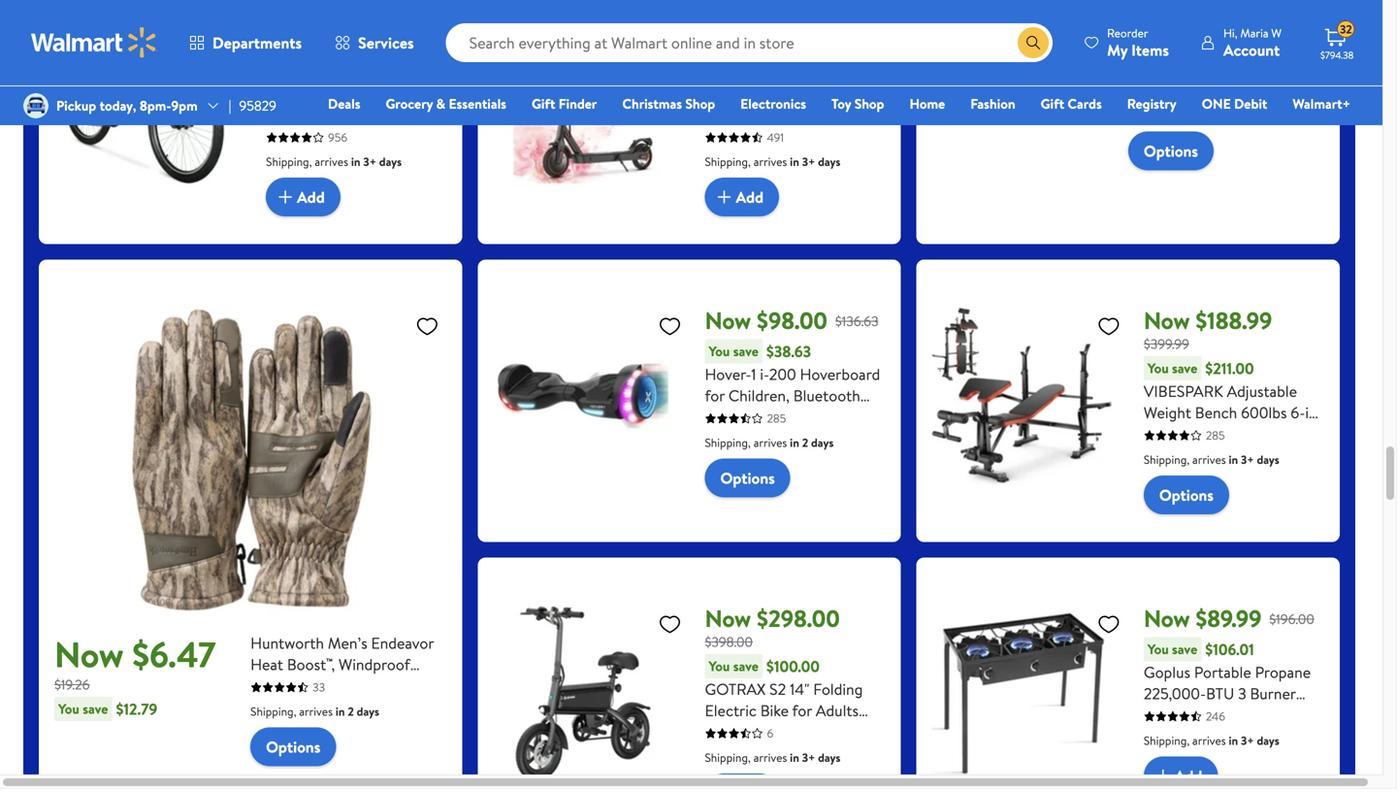 Task type: locate. For each thing, give the bounding box(es) containing it.
arrives
[[1178, 107, 1211, 124], [315, 153, 348, 170], [754, 153, 788, 170], [754, 435, 788, 451], [1193, 452, 1227, 468], [299, 703, 333, 720], [1193, 733, 1227, 749], [754, 750, 788, 766]]

$219.99
[[757, 6, 831, 39]]

1 horizontal spatial electric
[[705, 700, 757, 721]]

3+ down assist, on the top of page
[[363, 153, 377, 170]]

0 horizontal spatial 285
[[767, 410, 787, 427]]

now inside 'now $188.99 $399.99 you save $211.00 vibespark adjustable weight bench 600lbs 6-in- 1 foldable workout bench set with barbell rack & leg developer preacher curl rack, multi-function strength training bench press exercise equipment'
[[1144, 304, 1191, 337]]

1 horizontal spatial scooter
[[821, 83, 874, 104]]

shipping, arrives in 3+ days for now $298.00
[[705, 750, 841, 766]]

shipping, for now $298.00
[[705, 750, 751, 766]]

$106.01
[[1206, 639, 1255, 660]]

add to cart image
[[1152, 765, 1175, 788]]

now for $89.99
[[1144, 602, 1191, 635]]

electric inside hyper bicycles 26" 36v electric mountain bike for adults, pedal-assist, 250w e-bike motor, black
[[266, 104, 318, 125]]

$100.00
[[767, 656, 820, 677]]

0 horizontal spatial add
[[297, 186, 325, 208]]

camp
[[1144, 726, 1184, 747]]

0 horizontal spatial shipping, arrives in 2 days
[[251, 703, 380, 720]]

0 horizontal spatial black
[[362, 147, 398, 168]]

training
[[1207, 509, 1259, 530]]

adults
[[816, 700, 859, 721]]

now right add to favorites list, gotrax s2 14" folding electric bike for adults and teens, 250w 15.5mph, 15miles led display mini e-bike for commuting icon
[[705, 602, 752, 635]]

mini
[[841, 743, 870, 764]]

1 horizontal spatial add to cart image
[[713, 186, 736, 209]]

add down 'pedal-'
[[297, 186, 325, 208]]

huntworth
[[251, 633, 324, 654]]

$19.26
[[54, 675, 90, 694]]

for left in
[[705, 104, 725, 125]]

options down bottomland),
[[266, 736, 321, 758]]

1 horizontal spatial e-
[[705, 764, 720, 785]]

adjustable inside the fitrx smartbell xl, quick- select adjustable dumbbell, 10-90 lbs. weight, black, single
[[1175, 58, 1245, 79]]

0 horizontal spatial gift
[[532, 94, 556, 113]]

shipping, arrives in 3+ days down 246
[[1144, 733, 1280, 749]]

preacher
[[1246, 466, 1306, 487]]

2 down (mossy on the bottom of the page
[[348, 703, 354, 720]]

14"
[[790, 679, 810, 700]]

3+ down to
[[803, 153, 816, 170]]

225,000-
[[1144, 683, 1207, 704]]

0 vertical spatial scooter
[[821, 83, 874, 104]]

save inside you save $106.01 goplus portable propane 225,000-btu 3 burner gas cooker outdoor camp stove bbq
[[1173, 640, 1198, 659]]

for left essentials
[[421, 104, 441, 125]]

1 vertical spatial led
[[758, 743, 786, 764]]

shipping, arrives in 2 days down the 33 on the left of page
[[251, 703, 380, 720]]

save inside 'now $188.99 $399.99 you save $211.00 vibespark adjustable weight bench 600lbs 6-in- 1 foldable workout bench set with barbell rack & leg developer preacher curl rack, multi-function strength training bench press exercise equipment'
[[1173, 359, 1198, 378]]

shipping, arrives in 2 days down speaker
[[705, 435, 834, 451]]

fitrx
[[1129, 36, 1164, 58]]

speaker
[[705, 406, 758, 428]]

0 horizontal spatial portable
[[770, 189, 827, 211]]

now inside now $348.00 $449.00
[[266, 6, 313, 39]]

0 vertical spatial adjustable
[[1175, 58, 1245, 79]]

1 horizontal spatial 250w
[[778, 721, 818, 743]]

christmas shop link
[[614, 93, 724, 114]]

days down lights,
[[812, 435, 834, 451]]

0 vertical spatial portable
[[770, 189, 827, 211]]

$6.47
[[132, 630, 216, 679]]

adults, inside now $219.99 $499.99 you save $280.00 iscooter electric scooter for adults, 350w motor, 8.5 in tires, up to 12-21 miles long-range battery, max load 220 lbs, ul certified portable adult e- scooter for commuter
[[729, 104, 775, 125]]

save up goplus
[[1173, 640, 1198, 659]]

arrives down speaker
[[754, 435, 788, 451]]

outdoor
[[1226, 704, 1284, 726]]

1 vertical spatial black
[[819, 428, 855, 449]]

$794.38
[[1321, 49, 1354, 62]]

gift inside "link"
[[532, 94, 556, 113]]

you inside the now $139.99 $249.88 you save $109.89
[[936, 103, 958, 122]]

250w right 6 on the right bottom of the page
[[778, 721, 818, 743]]

you up hover-
[[709, 342, 730, 361]]

for
[[421, 104, 441, 125], [705, 104, 725, 125], [762, 211, 782, 232], [705, 385, 725, 406], [793, 700, 813, 721], [752, 764, 772, 785]]

250w inside now $298.00 $398.00 you save $100.00 gotrax s2 14" folding electric bike for adults and teens, 250w 15.5mph, 15miles led display mini e-bike for commuting
[[778, 721, 818, 743]]

save for $219.99
[[734, 61, 759, 80]]

you save $106.01 goplus portable propane 225,000-btu 3 burner gas cooker outdoor camp stove bbq
[[1144, 639, 1312, 747]]

registry
[[1128, 94, 1177, 113]]

0 horizontal spatial add button
[[266, 178, 341, 217]]

add to favorites list, hover-1 i-200 hoverboard for children, bluetooth speaker & led lights, 7 mph max speed, black image
[[659, 314, 682, 338]]

e- inside now $298.00 $398.00 you save $100.00 gotrax s2 14" folding electric bike for adults and teens, 250w 15.5mph, 15miles led display mini e-bike for commuting
[[705, 764, 720, 785]]

0 horizontal spatial 2
[[348, 703, 354, 720]]

shipping, down the gas
[[1144, 733, 1190, 749]]

shipping, arrives in 3+ days down 6 on the right bottom of the page
[[705, 750, 841, 766]]

save inside now $298.00 $398.00 you save $100.00 gotrax s2 14" folding electric bike for adults and teens, 250w 15.5mph, 15miles led display mini e-bike for commuting
[[734, 657, 759, 676]]

portable down range on the right top of page
[[770, 189, 827, 211]]

in for now $348.00
[[351, 153, 361, 170]]

adjustable up 43
[[1175, 58, 1245, 79]]

now for $188.99
[[1144, 304, 1191, 337]]

33
[[313, 679, 325, 696]]

you inside now $219.99 $499.99 you save $280.00 iscooter electric scooter for adults, 350w motor, 8.5 in tires, up to 12-21 miles long-range battery, max load 220 lbs, ul certified portable adult e- scooter for commuter
[[709, 61, 730, 80]]

0 vertical spatial &
[[436, 94, 446, 113]]

0 vertical spatial shipping, arrives in 2 days
[[705, 435, 834, 451]]

add to cart image for now $219.99
[[713, 186, 736, 209]]

gift cards
[[1041, 94, 1103, 113]]

add for now $348.00
[[297, 186, 325, 208]]

1 vertical spatial scooter
[[705, 211, 758, 232]]

for up mph
[[705, 385, 725, 406]]

0 horizontal spatial e-
[[266, 147, 281, 168]]

285
[[767, 410, 787, 427], [1207, 427, 1226, 444]]

you up goplus
[[1148, 640, 1170, 659]]

max right mph
[[739, 428, 767, 449]]

adjustable down the $211.00
[[1228, 381, 1298, 402]]

1 gift from the left
[[532, 94, 556, 113]]

6
[[767, 725, 774, 742]]

now for $98.00
[[705, 304, 752, 337]]

gift finder
[[532, 94, 597, 113]]

2 vertical spatial e-
[[705, 764, 720, 785]]

shop up "8.5"
[[686, 94, 716, 113]]

fashion
[[971, 94, 1016, 113]]

1 vertical spatial adjustable
[[1228, 381, 1298, 402]]

christmas
[[623, 94, 682, 113]]

save inside the now $139.99 $249.88 you save $109.89
[[961, 103, 986, 122]]

leg
[[1144, 466, 1169, 487]]

bench up preacher
[[1275, 423, 1318, 445]]

Walmart Site-Wide search field
[[446, 23, 1053, 62]]

btu
[[1207, 683, 1235, 704]]

shipping, arrives in 3+ days down the workout at the bottom right
[[1144, 452, 1280, 468]]

3+ down outdoor
[[1242, 733, 1255, 749]]

now inside the now $139.99 $249.88 you save $109.89
[[933, 34, 1002, 83]]

options up strength
[[1160, 485, 1214, 506]]

cards
[[1068, 94, 1103, 113]]

save for $139.99
[[961, 103, 986, 122]]

led inside now $298.00 $398.00 you save $100.00 gotrax s2 14" folding electric bike for adults and teens, 250w 15.5mph, 15miles led display mini e-bike for commuting
[[758, 743, 786, 764]]

arrives down the foldable
[[1193, 452, 1227, 468]]

1 shop from the left
[[686, 94, 716, 113]]

electric inside now $298.00 $398.00 you save $100.00 gotrax s2 14" folding electric bike for adults and teens, 250w 15.5mph, 15miles led display mini e-bike for commuting
[[705, 700, 757, 721]]

save
[[734, 61, 759, 80], [961, 103, 986, 122], [734, 342, 759, 361], [1173, 359, 1198, 378], [1173, 640, 1198, 659], [734, 657, 759, 676], [83, 700, 108, 718]]

now up $12.79
[[54, 630, 124, 679]]

shipping, down and
[[705, 750, 751, 766]]

days down assist, on the top of page
[[379, 153, 402, 170]]

2 horizontal spatial add button
[[1144, 757, 1219, 789]]

add button
[[266, 178, 341, 217], [705, 178, 780, 217], [1144, 757, 1219, 789]]

21
[[844, 125, 857, 147]]

1 horizontal spatial add
[[736, 186, 764, 208]]

black inside you save $38.63 hover-1 i-200 hoverboard for children, bluetooth speaker & led lights, 7 mph max speed, black
[[819, 428, 855, 449]]

battery,
[[829, 147, 883, 168]]

0 horizontal spatial 1
[[752, 364, 757, 385]]

in for now $219.99
[[790, 153, 800, 170]]

huntworth men's endeavor heat boost™, windproof hunting glove (mossy oak bottomland), size m/l
[[251, 633, 434, 718]]

scooter up 21
[[821, 83, 874, 104]]

8.5
[[705, 125, 726, 147]]

1 vertical spatial max
[[739, 428, 767, 449]]

1 inside 'now $188.99 $399.99 you save $211.00 vibespark adjustable weight bench 600lbs 6-in- 1 foldable workout bench set with barbell rack & leg developer preacher curl rack, multi-function strength training bench press exercise equipment'
[[1144, 423, 1149, 445]]

shipping, down "hunting"
[[251, 703, 297, 720]]

save for $6.47
[[83, 700, 108, 718]]

0 horizontal spatial shop
[[686, 94, 716, 113]]

add
[[297, 186, 325, 208], [736, 186, 764, 208], [1175, 765, 1203, 787]]

black left 7
[[819, 428, 855, 449]]

you down the $499.99
[[709, 61, 730, 80]]

1 horizontal spatial max
[[739, 428, 767, 449]]

save up vibespark
[[1173, 359, 1198, 378]]

3+ left mini
[[803, 750, 816, 766]]

1 vertical spatial &
[[762, 406, 772, 428]]

now $139.99 $249.88 you save $109.89
[[933, 34, 1121, 124]]

add to cart image for now $348.00
[[274, 186, 297, 209]]

shipping, down the foldable
[[1144, 452, 1190, 468]]

gift left cards
[[1041, 94, 1065, 113]]

1 horizontal spatial &
[[762, 406, 772, 428]]

 image
[[23, 93, 49, 118]]

you inside now $298.00 $398.00 you save $100.00 gotrax s2 14" folding electric bike for adults and teens, 250w 15.5mph, 15miles led display mini e-bike for commuting
[[709, 657, 730, 676]]

1 left i- on the top right
[[752, 364, 757, 385]]

shipping, down speaker
[[705, 435, 751, 451]]

gift left finder
[[532, 94, 556, 113]]

add to favorites list, vibespark adjustable weight bench 600lbs 6-in-1 foldable workout bench set with barbell rack & leg developer preacher curl rack, multi-function strength training bench press exercise equipment image
[[1098, 314, 1121, 338]]

save up hover-
[[734, 342, 759, 361]]

black
[[362, 147, 398, 168], [819, 428, 855, 449]]

speed,
[[771, 428, 816, 449]]

$89.99
[[1196, 602, 1262, 635]]

350w
[[779, 104, 819, 125]]

add to cart image down 95829
[[274, 186, 297, 209]]

add to favorites list, hyper bicycles 26" 36v electric mountain bike for adults, pedal-assist, 250w e-bike motor, black image
[[220, 16, 243, 40]]

1 left the foldable
[[1144, 423, 1149, 445]]

1
[[752, 364, 757, 385], [1144, 423, 1149, 445]]

0 vertical spatial e-
[[266, 147, 281, 168]]

range
[[783, 147, 825, 168]]

mph
[[705, 428, 735, 449]]

you for $139.99
[[936, 103, 958, 122]]

& inside you save $38.63 hover-1 i-200 hoverboard for children, bluetooth speaker & led lights, 7 mph max speed, black
[[762, 406, 772, 428]]

save down "$249.88"
[[961, 103, 986, 122]]

scooter
[[821, 83, 874, 104], [705, 211, 758, 232]]

i-
[[760, 364, 770, 385]]

max left load
[[705, 168, 733, 189]]

in down weight,
[[1214, 107, 1223, 124]]

add button down miles
[[705, 178, 780, 217]]

0 horizontal spatial add to cart image
[[274, 186, 297, 209]]

1 vertical spatial e-
[[871, 189, 885, 211]]

1 horizontal spatial 285
[[1207, 427, 1226, 444]]

1 vertical spatial 1
[[1144, 423, 1149, 445]]

1 vertical spatial 285
[[1207, 427, 1226, 444]]

1 horizontal spatial black
[[819, 428, 855, 449]]

285 up barbell
[[1207, 427, 1226, 444]]

now inside now $219.99 $499.99 you save $280.00 iscooter electric scooter for adults, 350w motor, 8.5 in tires, up to 12-21 miles long-range battery, max load 220 lbs, ul certified portable adult e- scooter for commuter
[[705, 6, 752, 39]]

add to cart image
[[274, 186, 297, 209], [713, 186, 736, 209]]

arrives down 43
[[1178, 107, 1211, 124]]

for down 6 on the right bottom of the page
[[752, 764, 772, 785]]

shipping, arrives in 3+ days down 491
[[705, 153, 841, 170]]

250w down grocery
[[405, 125, 445, 147]]

days down the workout at the bottom right
[[1258, 452, 1280, 468]]

now inside now $6.47 $19.26 you save $12.79
[[54, 630, 124, 679]]

hi, maria w account
[[1224, 25, 1282, 61]]

now inside now $298.00 $398.00 you save $100.00 gotrax s2 14" folding electric bike for adults and teens, 250w 15.5mph, 15miles led display mini e-bike for commuting
[[705, 602, 752, 635]]

s2
[[770, 679, 787, 700]]

0 horizontal spatial motor,
[[313, 147, 359, 168]]

arrives down 491
[[754, 153, 788, 170]]

add to favorites list, huntworth men's endeavor heat boost™, windproof hunting glove (mossy oak bottomland), size m/l image
[[416, 314, 439, 338]]

0 vertical spatial black
[[362, 147, 398, 168]]

e- down and
[[705, 764, 720, 785]]

gotrax
[[705, 679, 766, 700]]

shipping, down in
[[705, 153, 751, 170]]

in down the workout at the bottom right
[[1230, 452, 1239, 468]]

you down $399.99
[[1148, 359, 1170, 378]]

max inside now $219.99 $499.99 you save $280.00 iscooter electric scooter for adults, 350w motor, 8.5 in tires, up to 12-21 miles long-range battery, max load 220 lbs, ul certified portable adult e- scooter for commuter
[[705, 168, 733, 189]]

for inside you save $38.63 hover-1 i-200 hoverboard for children, bluetooth speaker & led lights, 7 mph max speed, black
[[705, 385, 725, 406]]

0 horizontal spatial &
[[436, 94, 446, 113]]

arrives down 6 on the right bottom of the page
[[754, 750, 788, 766]]

0 vertical spatial 2
[[803, 435, 809, 451]]

0 vertical spatial 285
[[767, 410, 787, 427]]

1 horizontal spatial gift
[[1041, 94, 1065, 113]]

toy
[[832, 94, 852, 113]]

home
[[910, 94, 946, 113]]

1 horizontal spatial adults,
[[729, 104, 775, 125]]

shipping, for now $89.99
[[1144, 733, 1190, 749]]

& right speaker
[[762, 406, 772, 428]]

250w inside hyper bicycles 26" 36v electric mountain bike for adults, pedal-assist, 250w e-bike motor, black
[[405, 125, 445, 147]]

you down "$249.88"
[[936, 103, 958, 122]]

mountain
[[322, 104, 385, 125]]

assist,
[[359, 125, 401, 147]]

in-
[[1306, 402, 1324, 423]]

2 horizontal spatial electric
[[765, 83, 817, 104]]

1 horizontal spatial shipping, arrives in 2 days
[[705, 435, 834, 451]]

commuting
[[776, 764, 855, 785]]

2 shop from the left
[[855, 94, 885, 113]]

add down stove
[[1175, 765, 1203, 787]]

e- inside now $219.99 $499.99 you save $280.00 iscooter electric scooter for adults, 350w motor, 8.5 in tires, up to 12-21 miles long-range battery, max load 220 lbs, ul certified portable adult e- scooter for commuter
[[871, 189, 885, 211]]

reorder my items
[[1108, 25, 1170, 61]]

220
[[773, 168, 799, 189]]

departments
[[213, 32, 302, 53]]

shipping, arrives in 3+ days for now $188.99
[[1144, 452, 1280, 468]]

0 horizontal spatial electric
[[266, 104, 318, 125]]

add for now $219.99
[[736, 186, 764, 208]]

electronics
[[741, 94, 807, 113]]

now up goplus
[[1144, 602, 1191, 635]]

led down 6 on the right bottom of the page
[[758, 743, 786, 764]]

shipping, for now $188.99
[[1144, 452, 1190, 468]]

adults, inside hyper bicycles 26" 36v electric mountain bike for adults, pedal-assist, 250w e-bike motor, black
[[266, 125, 313, 147]]

you down $398.00
[[709, 657, 730, 676]]

save inside now $6.47 $19.26 you save $12.79
[[83, 700, 108, 718]]

propane
[[1256, 662, 1312, 683]]

you for $219.99
[[709, 61, 730, 80]]

now right add to favorites list, vibespark adjustable weight bench 600lbs 6-in-1 foldable workout bench set with barbell rack & leg developer preacher curl rack, multi-function strength training bench press exercise equipment image
[[1144, 304, 1191, 337]]

2 horizontal spatial &
[[1290, 445, 1300, 466]]

2 add to cart image from the left
[[713, 186, 736, 209]]

0 vertical spatial 250w
[[405, 125, 445, 147]]

2 down lights,
[[803, 435, 809, 451]]

1 add to cart image from the left
[[274, 186, 297, 209]]

days for now $298.00
[[818, 750, 841, 766]]

days for now $98.00
[[812, 435, 834, 451]]

2 gift from the left
[[1041, 94, 1065, 113]]

departments button
[[173, 19, 319, 66]]

weight
[[1144, 402, 1192, 423]]

shipping, arrives in 3+ days for now $89.99
[[1144, 733, 1280, 749]]

hoverboard
[[800, 364, 881, 385]]

you inside now $6.47 $19.26 you save $12.79
[[58, 700, 79, 718]]

0 vertical spatial 1
[[752, 364, 757, 385]]

36v
[[395, 83, 423, 104]]

1 vertical spatial 250w
[[778, 721, 818, 743]]

1 vertical spatial shipping, arrives in 2 days
[[251, 703, 380, 720]]

black right 'pedal-'
[[362, 147, 398, 168]]

walmart+ link
[[1285, 93, 1360, 114]]

1 vertical spatial motor,
[[313, 147, 359, 168]]

days left mini
[[818, 750, 841, 766]]

285 up speed,
[[767, 410, 787, 427]]

0 vertical spatial led
[[776, 406, 804, 428]]

now up hover-
[[705, 304, 752, 337]]

portable down $106.01
[[1195, 662, 1252, 683]]

max inside you save $38.63 hover-1 i-200 hoverboard for children, bluetooth speaker & led lights, 7 mph max speed, black
[[739, 428, 767, 449]]

now right add to favorites list, hyper bicycles 26" 36v electric mountain bike for adults, pedal-assist, 250w e-bike motor, black 'image'
[[266, 6, 313, 39]]

electric inside now $219.99 $499.99 you save $280.00 iscooter electric scooter for adults, 350w motor, 8.5 in tires, up to 12-21 miles long-range battery, max load 220 lbs, ul certified portable adult e- scooter for commuter
[[765, 83, 817, 104]]

you inside 'now $188.99 $399.99 you save $211.00 vibespark adjustable weight bench 600lbs 6-in- 1 foldable workout bench set with barbell rack & leg developer preacher curl rack, multi-function strength training bench press exercise equipment'
[[1148, 359, 1170, 378]]

add button down 956
[[266, 178, 341, 217]]

2 horizontal spatial add
[[1175, 765, 1203, 787]]

search icon image
[[1026, 35, 1042, 50]]

e- inside hyper bicycles 26" 36v electric mountain bike for adults, pedal-assist, 250w e-bike motor, black
[[266, 147, 281, 168]]

& right grocery
[[436, 94, 446, 113]]

shipping, down 95829
[[266, 153, 312, 170]]

2 horizontal spatial e-
[[871, 189, 885, 211]]

add left 220
[[736, 186, 764, 208]]

gas
[[1144, 704, 1169, 726]]

0 horizontal spatial adults,
[[266, 125, 313, 147]]

1 horizontal spatial shop
[[855, 94, 885, 113]]

commuter
[[785, 211, 859, 232]]

electric
[[765, 83, 817, 104], [266, 104, 318, 125], [705, 700, 757, 721]]

491
[[767, 129, 785, 146]]

now $6.47 $19.26 you save $12.79
[[54, 630, 216, 720]]

in for now $89.99
[[1230, 733, 1239, 749]]

0 horizontal spatial max
[[705, 168, 733, 189]]

0 horizontal spatial 250w
[[405, 125, 445, 147]]

days
[[1242, 107, 1265, 124], [379, 153, 402, 170], [818, 153, 841, 170], [812, 435, 834, 451], [1258, 452, 1280, 468], [357, 703, 380, 720], [1258, 733, 1280, 749], [818, 750, 841, 766]]

walmart image
[[31, 27, 157, 58]]

1 horizontal spatial 1
[[1144, 423, 1149, 445]]

save for $298.00
[[734, 657, 759, 676]]

in down "bluetooth"
[[790, 435, 800, 451]]

save up iscooter
[[734, 61, 759, 80]]

days for now $348.00
[[379, 153, 402, 170]]

adjustable
[[1175, 58, 1245, 79], [1228, 381, 1298, 402]]

save inside now $219.99 $499.99 you save $280.00 iscooter electric scooter for adults, 350w motor, 8.5 in tires, up to 12-21 miles long-range battery, max load 220 lbs, ul certified portable adult e- scooter for commuter
[[734, 61, 759, 80]]

bottomland),
[[251, 697, 339, 718]]

shipping, arrives in 3+ days down 956
[[266, 153, 402, 170]]

lights,
[[808, 406, 852, 428]]

save up gotrax
[[734, 657, 759, 676]]

1 horizontal spatial add button
[[705, 178, 780, 217]]

$211.00
[[1206, 358, 1255, 379]]

$196.00
[[1270, 610, 1315, 628]]

0 vertical spatial max
[[705, 168, 733, 189]]

1 horizontal spatial portable
[[1195, 662, 1252, 683]]

2 vertical spatial &
[[1290, 445, 1300, 466]]

pedal-
[[316, 125, 359, 147]]

1 horizontal spatial motor,
[[823, 104, 868, 125]]

tires,
[[745, 125, 781, 147]]

0 vertical spatial motor,
[[823, 104, 868, 125]]

gift for gift cards
[[1041, 94, 1065, 113]]

arrives for now $348.00
[[315, 153, 348, 170]]

save down $19.26
[[83, 700, 108, 718]]

95829
[[239, 96, 277, 115]]

1 vertical spatial 2
[[348, 703, 354, 720]]

add to favorites list, goplus portable propane 225,000-btu 3 burner gas cooker outdoor camp stove bbq image
[[1098, 612, 1121, 636]]

1 vertical spatial portable
[[1195, 662, 1252, 683]]

days down (mossy on the bottom of the page
[[357, 703, 380, 720]]

now right add to favorites list, iscooter electric scooter for adults, 350w motor, 8.5 in tires, up to 12-21 miles long-range battery, max load 220 lbs, ul certified portable adult e-scooter for commuter image
[[705, 6, 752, 39]]



Task type: describe. For each thing, give the bounding box(es) containing it.
debit
[[1235, 94, 1268, 113]]

black inside hyper bicycles 26" 36v electric mountain bike for adults, pedal-assist, 250w e-bike motor, black
[[362, 147, 398, 168]]

registry link
[[1119, 93, 1186, 114]]

days for now $219.99
[[818, 153, 841, 170]]

285 for $188.99
[[1207, 427, 1226, 444]]

options down mph
[[721, 468, 775, 489]]

teens,
[[733, 721, 774, 743]]

shipping, for now $219.99
[[705, 153, 751, 170]]

motor, inside hyper bicycles 26" 36v electric mountain bike for adults, pedal-assist, 250w e-bike motor, black
[[313, 147, 359, 168]]

arrives for now $298.00
[[754, 750, 788, 766]]

folding
[[814, 679, 863, 700]]

arrives for now $89.99
[[1193, 733, 1227, 749]]

for right s2
[[793, 700, 813, 721]]

& inside 'now $188.99 $399.99 you save $211.00 vibespark adjustable weight bench 600lbs 6-in- 1 foldable workout bench set with barbell rack & leg developer preacher curl rack, multi-function strength training bench press exercise equipment'
[[1290, 445, 1300, 466]]

add for now $89.99
[[1175, 765, 1203, 787]]

gift cards link
[[1033, 93, 1111, 114]]

$348.00
[[318, 6, 403, 39]]

endeavor
[[371, 633, 434, 654]]

7
[[856, 406, 863, 428]]

services
[[358, 32, 414, 53]]

in
[[729, 125, 742, 147]]

6-
[[1291, 402, 1306, 423]]

toy shop link
[[823, 93, 894, 114]]

shipping, down '90'
[[1129, 107, 1175, 124]]

for down 220
[[762, 211, 782, 232]]

add button for now $89.99
[[1144, 757, 1219, 789]]

dumbbell,
[[1249, 58, 1317, 79]]

curl
[[1144, 487, 1173, 509]]

now $298.00 $398.00 you save $100.00 gotrax s2 14" folding electric bike for adults and teens, 250w 15.5mph, 15miles led display mini e-bike for commuting
[[705, 602, 880, 785]]

display
[[789, 743, 837, 764]]

lbs.
[[1171, 79, 1193, 101]]

956
[[328, 129, 348, 146]]

one
[[1203, 94, 1232, 113]]

with
[[1170, 445, 1199, 466]]

|
[[229, 96, 232, 115]]

3+ for now $188.99
[[1242, 452, 1255, 468]]

grocery
[[386, 94, 433, 113]]

in for now $298.00
[[790, 750, 800, 766]]

set
[[1144, 445, 1167, 466]]

200
[[770, 364, 797, 385]]

shipping, for now $348.00
[[266, 153, 312, 170]]

barbell
[[1203, 445, 1250, 466]]

3+ down weight,
[[1226, 107, 1239, 124]]

for inside hyper bicycles 26" 36v electric mountain bike for adults, pedal-assist, 250w e-bike motor, black
[[421, 104, 441, 125]]

shop for christmas shop
[[686, 94, 716, 113]]

now $348.00 $449.00
[[266, 6, 403, 55]]

account
[[1224, 39, 1281, 61]]

you save $38.63 hover-1 i-200 hoverboard for children, bluetooth speaker & led lights, 7 mph max speed, black
[[705, 341, 881, 449]]

bench down preacher
[[1263, 509, 1305, 530]]

grocery & essentials
[[386, 94, 507, 113]]

grocery & essentials link
[[377, 93, 515, 114]]

strength
[[1144, 509, 1203, 530]]

options down single
[[1144, 140, 1199, 162]]

shipping, arrives in 3+ days for now $348.00
[[266, 153, 402, 170]]

function
[[1257, 487, 1316, 509]]

portable inside you save $106.01 goplus portable propane 225,000-btu 3 burner gas cooker outdoor camp stove bbq
[[1195, 662, 1252, 683]]

glove
[[309, 675, 348, 697]]

walmart+
[[1293, 94, 1351, 113]]

hunting
[[251, 675, 305, 697]]

lbs,
[[803, 168, 829, 189]]

arrives down the 33 on the left of page
[[299, 703, 333, 720]]

services button
[[319, 19, 431, 66]]

12-
[[825, 125, 844, 147]]

now for $298.00
[[705, 602, 752, 635]]

arrives for now $98.00
[[754, 435, 788, 451]]

you for $298.00
[[709, 657, 730, 676]]

toy shop
[[832, 94, 885, 113]]

| 95829
[[229, 96, 277, 115]]

3+ for now $348.00
[[363, 153, 377, 170]]

shipping, arrives in 3+ days down 43
[[1129, 107, 1265, 124]]

multi-
[[1217, 487, 1257, 509]]

led inside you save $38.63 hover-1 i-200 hoverboard for children, bluetooth speaker & led lights, 7 mph max speed, black
[[776, 406, 804, 428]]

1 inside you save $38.63 hover-1 i-200 hoverboard for children, bluetooth speaker & led lights, 7 mph max speed, black
[[752, 364, 757, 385]]

now $219.99 $499.99 you save $280.00 iscooter electric scooter for adults, 350w motor, 8.5 in tires, up to 12-21 miles long-range battery, max load 220 lbs, ul certified portable adult e- scooter for commuter
[[705, 6, 885, 232]]

you for $188.99
[[1148, 359, 1170, 378]]

you for $6.47
[[58, 700, 79, 718]]

up
[[784, 125, 804, 147]]

$398.00
[[705, 633, 753, 651]]

fitrx smartbell xl, quick- select adjustable dumbbell, 10-90 lbs. weight, black, single
[[1129, 36, 1317, 122]]

shipping, arrives in 3+ days for now $219.99
[[705, 153, 841, 170]]

arrives for now $188.99
[[1193, 452, 1227, 468]]

black,
[[1251, 79, 1291, 101]]

15.5mph,
[[822, 721, 880, 743]]

you inside you save $106.01 goplus portable propane 225,000-btu 3 burner gas cooker outdoor camp stove bbq
[[1148, 640, 1170, 659]]

single
[[1129, 101, 1169, 122]]

0 horizontal spatial scooter
[[705, 211, 758, 232]]

smartbell
[[1168, 36, 1234, 58]]

now for $219.99
[[705, 6, 752, 39]]

Search search field
[[446, 23, 1053, 62]]

now for $139.99
[[933, 34, 1002, 83]]

in for now $98.00
[[790, 435, 800, 451]]

quick-
[[1261, 36, 1306, 58]]

3+ for now $219.99
[[803, 153, 816, 170]]

one debit link
[[1194, 93, 1277, 114]]

m/l
[[373, 697, 400, 718]]

days down black,
[[1242, 107, 1265, 124]]

hyper
[[266, 83, 308, 104]]

add to favorites list, iscooter electric scooter for adults, 350w motor, 8.5 in tires, up to 12-21 miles long-range battery, max load 220 lbs, ul certified portable adult e-scooter for commuter image
[[659, 16, 682, 40]]

3+ for now $89.99
[[1242, 733, 1255, 749]]

285 for save
[[767, 410, 787, 427]]

deals
[[328, 94, 361, 113]]

gift for gift finder
[[532, 94, 556, 113]]

bluetooth
[[794, 385, 861, 406]]

oak
[[402, 675, 430, 697]]

15miles
[[705, 743, 754, 764]]

ul
[[833, 168, 851, 189]]

pickup today, 8pm-9pm
[[56, 96, 198, 115]]

in for now $188.99
[[1230, 452, 1239, 468]]

developer
[[1172, 466, 1242, 487]]

add button for now $219.99
[[705, 178, 780, 217]]

you inside you save $38.63 hover-1 i-200 hoverboard for children, bluetooth speaker & led lights, 7 mph max speed, black
[[709, 342, 730, 361]]

in down glove on the left bottom
[[336, 703, 345, 720]]

w
[[1272, 25, 1282, 41]]

arrives for now $219.99
[[754, 153, 788, 170]]

add button for now $348.00
[[266, 178, 341, 217]]

maria
[[1241, 25, 1269, 41]]

pickup
[[56, 96, 96, 115]]

32
[[1341, 21, 1353, 38]]

add to favorites list, gotrax s2 14" folding electric bike for adults and teens, 250w 15.5mph, 15miles led display mini e-bike for commuting image
[[659, 612, 682, 636]]

$12.79
[[116, 699, 157, 720]]

adjustable inside 'now $188.99 $399.99 you save $211.00 vibespark adjustable weight bench 600lbs 6-in- 1 foldable workout bench set with barbell rack & leg developer preacher curl rack, multi-function strength training bench press exercise equipment'
[[1228, 381, 1298, 402]]

items
[[1132, 39, 1170, 61]]

now $89.99 $196.00
[[1144, 602, 1315, 635]]

motor, inside now $219.99 $499.99 you save $280.00 iscooter electric scooter for adults, 350w motor, 8.5 in tires, up to 12-21 miles long-range battery, max load 220 lbs, ul certified portable adult e- scooter for commuter
[[823, 104, 868, 125]]

portable inside now $219.99 $499.99 you save $280.00 iscooter electric scooter for adults, 350w motor, 8.5 in tires, up to 12-21 miles long-range battery, max load 220 lbs, ul certified portable adult e- scooter for commuter
[[770, 189, 827, 211]]

43
[[1191, 83, 1204, 100]]

now $98.00 $136.63
[[705, 304, 879, 337]]

shipping, for now $98.00
[[705, 435, 751, 451]]

days for now $188.99
[[1258, 452, 1280, 468]]

1 horizontal spatial 2
[[803, 435, 809, 451]]

gift finder link
[[523, 93, 606, 114]]

now for $348.00
[[266, 6, 313, 39]]

$499.99
[[705, 36, 752, 55]]

shop for toy shop
[[855, 94, 885, 113]]

save for $188.99
[[1173, 359, 1198, 378]]

$136.63
[[836, 311, 879, 330]]

equipment
[[1243, 530, 1316, 552]]

26"
[[369, 83, 392, 104]]

90
[[1149, 79, 1167, 101]]

days for now $89.99
[[1258, 733, 1280, 749]]

burner
[[1251, 683, 1297, 704]]

to
[[807, 125, 822, 147]]

bench up barbell
[[1196, 402, 1238, 423]]

3+ for now $298.00
[[803, 750, 816, 766]]

save inside you save $38.63 hover-1 i-200 hoverboard for children, bluetooth speaker & led lights, 7 mph max speed, black
[[734, 342, 759, 361]]

vibespark
[[1144, 381, 1224, 402]]

now for $6.47
[[54, 630, 124, 679]]

load
[[737, 168, 769, 189]]

today,
[[100, 96, 136, 115]]

rack,
[[1177, 487, 1213, 509]]



Task type: vqa. For each thing, say whether or not it's contained in the screenshot.
PIN* (4 DIGITS)
no



